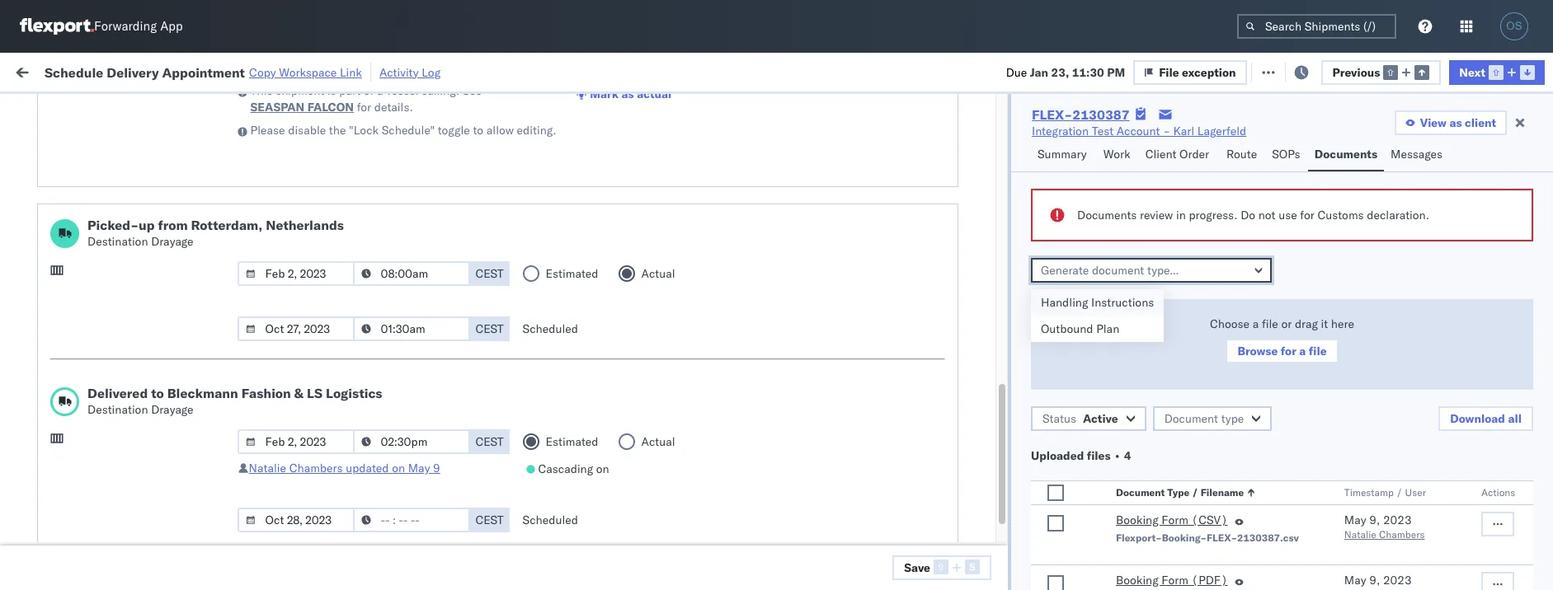 Task type: describe. For each thing, give the bounding box(es) containing it.
1 horizontal spatial file exception
[[1271, 64, 1348, 79]]

2 test123456 from the top
[[1164, 164, 1233, 179]]

logistics
[[326, 385, 382, 402]]

pickup for schedule pickup from rotterdam, netherlands link on the left of the page
[[90, 445, 125, 460]]

2:59 am edt, nov 5, 2022 for flex-1846748's schedule pickup from los angeles, ca link
[[275, 127, 419, 142]]

2 upload customs clearance documents from the top
[[38, 518, 181, 549]]

4 flex-1846748 from the top
[[942, 236, 1028, 251]]

schedule pickup from rotterdam, netherlands button
[[38, 444, 243, 479]]

9
[[433, 461, 440, 476]]

link
[[340, 65, 362, 80]]

netherlands for up
[[266, 217, 344, 234]]

8 fcl from the top
[[559, 527, 580, 542]]

1 schedule delivery appointment link from the top
[[38, 162, 203, 179]]

lhuu7894563, for confirm delivery
[[1052, 381, 1138, 396]]

active
[[1083, 412, 1119, 427]]

2 am from the top
[[303, 200, 322, 215]]

is
[[327, 83, 336, 98]]

for left work,
[[158, 102, 172, 114]]

flexport. image
[[20, 18, 94, 35]]

lhuu7894563, for schedule delivery appointment
[[1052, 309, 1138, 323]]

(0)
[[269, 64, 290, 79]]

9 resize handle column header from the left
[[1349, 128, 1369, 591]]

timestamp / user button
[[1342, 484, 1449, 500]]

my work
[[17, 60, 90, 83]]

flex-1662119
[[942, 491, 1028, 505]]

0 vertical spatial customs
[[1318, 208, 1364, 223]]

4 1846748 from the top
[[978, 236, 1028, 251]]

0 horizontal spatial natalie
[[249, 461, 286, 476]]

1889466 for schedule delivery appointment
[[978, 309, 1028, 324]]

2 1846748 from the top
[[978, 164, 1028, 179]]

1 -- : -- -- text field from the top
[[353, 430, 470, 455]]

schedule pickup from los angeles, ca link for flex-1889466
[[38, 271, 241, 288]]

uploaded files ∙ 4
[[1031, 449, 1132, 464]]

booking form (csv) link
[[1116, 512, 1228, 532]]

message
[[222, 64, 269, 79]]

delivery up "ready"
[[107, 64, 159, 80]]

activity log
[[379, 65, 441, 80]]

container
[[1052, 128, 1097, 140]]

progress
[[259, 102, 300, 114]]

pm for 11:30 pm est, jan 28, 2023
[[310, 527, 328, 542]]

3 flex-1889466 from the top
[[942, 345, 1028, 360]]

confirm delivery link
[[38, 380, 125, 396]]

11 resize handle column header from the left
[[1512, 128, 1531, 591]]

browse for a file
[[1238, 344, 1327, 359]]

bosch for 2:59 am est, dec 14, 2022
[[634, 273, 666, 288]]

7:00 pm est, dec 23, 2022
[[275, 345, 425, 360]]

client order
[[1146, 147, 1210, 162]]

this shipment is part of a vessel sailing. see seaspan falcon for details.
[[251, 83, 482, 115]]

5 schedule pickup from los angeles, ca from the top
[[38, 490, 241, 505]]

2 schedule pickup from los angeles, ca link from the top
[[38, 198, 241, 215]]

est, down the logistics
[[324, 418, 349, 433]]

14, for schedule pickup from los angeles, ca
[[376, 273, 394, 288]]

los for 5th schedule pickup from los angeles, ca link
[[156, 490, 174, 505]]

est, down 2:00 am est, nov 9, 2022
[[324, 273, 349, 288]]

1 flex-1846748 from the top
[[942, 127, 1028, 142]]

status
[[1043, 412, 1077, 427]]

0 vertical spatial actions
[[1490, 134, 1524, 147]]

delivery inside confirm delivery link
[[83, 381, 125, 396]]

workspace
[[279, 65, 337, 80]]

sops
[[1273, 147, 1301, 162]]

ocean fcl for 1st schedule delivery appointment link from the bottom
[[522, 309, 580, 324]]

confirm for confirm delivery
[[38, 381, 80, 396]]

mmm d, yyyy text field for netherlands
[[237, 317, 354, 342]]

4 hlxu8034992 from the top
[[1228, 236, 1308, 251]]

work inside button
[[1104, 147, 1131, 162]]

3 flex-1846748 from the top
[[942, 200, 1028, 215]]

hlxu6269489, for 1st upload customs clearance documents link
[[1140, 236, 1225, 251]]

1889466 for schedule pickup from los angeles, ca
[[978, 273, 1028, 288]]

cest for second -- : -- -- text box
[[476, 513, 504, 528]]

2 -- : -- -- text field from the top
[[353, 317, 470, 342]]

1 1846748 from the top
[[978, 127, 1028, 142]]

abcdefg78456546 for confirm delivery
[[1164, 382, 1274, 396]]

0 vertical spatial 11:30
[[1072, 65, 1105, 80]]

pickup for flex-1846748's schedule pickup from los angeles, ca link
[[90, 127, 125, 142]]

it
[[1322, 317, 1329, 332]]

est, down 2:59 am est, jan 13, 2023
[[331, 454, 355, 469]]

for right use
[[1301, 208, 1315, 223]]

1662119
[[978, 491, 1028, 505]]

3 1889466 from the top
[[978, 345, 1028, 360]]

0 horizontal spatial file exception
[[1159, 65, 1236, 80]]

23, for 2023
[[379, 454, 397, 469]]

6 am from the top
[[303, 382, 322, 396]]

28,
[[379, 527, 397, 542]]

booking for booking form (pdf)
[[1116, 573, 1159, 588]]

1 mmm d, yyyy text field from the top
[[237, 262, 354, 286]]

due
[[1006, 65, 1027, 80]]

9, for may 9, 2023
[[1370, 573, 1381, 588]]

8 resize handle column header from the left
[[1136, 128, 1155, 591]]

mark
[[590, 87, 619, 101]]

schedule pickup from los angeles, ca button for flex-1889466
[[38, 271, 241, 289]]

2 flex-1846748 from the top
[[942, 164, 1028, 179]]

0 vertical spatial flex-2130387
[[1032, 106, 1130, 123]]

lagerfeld up "flex-1662119"
[[910, 454, 959, 469]]

ca for schedule pickup from los angeles, ca link associated with flex-1889466
[[225, 272, 241, 287]]

filtered by:
[[17, 101, 76, 116]]

pickup for schedule pickup from los angeles, ca link associated with flex-1889466
[[90, 272, 125, 287]]

(csv)
[[1192, 513, 1228, 528]]

upload customs clearance documents button
[[38, 226, 243, 261]]

23, for 2022
[[376, 345, 393, 360]]

est, right ls
[[324, 382, 349, 396]]

1 horizontal spatial exception
[[1294, 64, 1348, 79]]

5 fcl from the top
[[559, 345, 580, 360]]

13,
[[373, 418, 391, 433]]

ocean fcl for schedule pickup from los angeles, ca link associated with flex-1893174
[[522, 418, 580, 433]]

6 fcl from the top
[[559, 418, 580, 433]]

schedule pickup from los angeles, ca link for flex-1893174
[[38, 416, 241, 433]]

destination inside picked-up from rotterdam, netherlands destination drayage
[[87, 234, 148, 249]]

confirm delivery
[[38, 381, 125, 396]]

schedule pickup from los angeles, ca for flex-1893174
[[38, 417, 241, 432]]

11:30 pm est, jan 23, 2023
[[275, 454, 429, 469]]

14, for schedule delivery appointment
[[376, 309, 394, 324]]

1 horizontal spatial a
[[1253, 317, 1259, 332]]

route button
[[1220, 139, 1266, 172]]

batch action
[[1461, 64, 1532, 79]]

shipment
[[276, 83, 324, 98]]

est, right 2:00
[[324, 236, 349, 251]]

5, for 2nd schedule pickup from los angeles, ca link from the top of the page
[[377, 200, 388, 215]]

track
[[421, 64, 447, 79]]

mbl/mawb numbers
[[1164, 134, 1264, 147]]

&
[[294, 385, 304, 402]]

drayage inside delivered to bleckmann fashion & ls logistics destination drayage
[[151, 403, 194, 418]]

2:59 for schedule pickup from los angeles, ca link associated with flex-1889466
[[275, 273, 300, 288]]

est, left 28,
[[331, 527, 355, 542]]

review
[[1140, 208, 1174, 223]]

2 resize handle column header from the left
[[435, 128, 454, 591]]

flex-1889466 for schedule delivery appointment
[[942, 309, 1028, 324]]

0 vertical spatial 23,
[[1052, 65, 1070, 80]]

document type button
[[1153, 407, 1273, 432]]

pickup for schedule pickup from los angeles, ca link associated with flex-1893174
[[90, 417, 125, 432]]

lagerfeld up save button
[[910, 527, 959, 542]]

2 schedule delivery appointment link from the top
[[38, 307, 203, 324]]

2023 for 2:59 am est, jan 13, 2023
[[394, 418, 423, 433]]

3 hlxu8034992 from the top
[[1228, 200, 1308, 215]]

2 fcl from the top
[[559, 200, 580, 215]]

customs for 1st upload customs clearance documents link
[[78, 227, 125, 242]]

lhuu7894563, uetu5238478 for confirm pickup from los angeles, ca
[[1052, 345, 1221, 360]]

of
[[364, 83, 374, 98]]

7 resize handle column header from the left
[[1024, 128, 1044, 591]]

2130384
[[978, 563, 1028, 578]]

lhuu7894563, uetu5238478 for schedule pickup from los angeles, ca
[[1052, 272, 1221, 287]]

message (0)
[[222, 64, 290, 79]]

flexport
[[634, 418, 677, 433]]

document type
[[1165, 412, 1245, 427]]

2023 for 11:30 pm est, jan 28, 2023
[[400, 527, 429, 542]]

appointment for 1st schedule delivery appointment link from the bottom
[[135, 308, 203, 323]]

from down the upload customs clearance documents button
[[128, 272, 153, 287]]

uetu5238478 for confirm pickup from los angeles, ca
[[1141, 345, 1221, 360]]

booking form (pdf)
[[1116, 573, 1228, 588]]

jan right due
[[1030, 65, 1049, 80]]

no
[[391, 102, 404, 114]]

previous
[[1333, 65, 1381, 80]]

2:59 am est, jan 13, 2023
[[275, 418, 423, 433]]

sops button
[[1266, 139, 1308, 172]]

drayage inside picked-up from rotterdam, netherlands destination drayage
[[151, 234, 194, 249]]

cascading on
[[538, 462, 610, 477]]

netherlands for pickup
[[38, 462, 103, 477]]

7 fcl from the top
[[559, 454, 580, 469]]

2 upload customs clearance documents link from the top
[[38, 517, 243, 550]]

0 vertical spatial to
[[473, 123, 484, 138]]

2:59 am est, dec 14, 2022 for schedule delivery appointment
[[275, 309, 426, 324]]

document for document type
[[1165, 412, 1219, 427]]

2 schedule pickup from los angeles, ca button from the top
[[38, 198, 241, 217]]

angeles, for flex-1846748's schedule pickup from los angeles, ca link
[[177, 127, 222, 142]]

view as client
[[1421, 116, 1497, 130]]

bosch ocean test for 7:00 pm est, dec 23, 2022
[[634, 345, 728, 360]]

flex-1893174
[[942, 418, 1028, 433]]

schedule delivery appointment for second schedule delivery appointment link from the bottom
[[38, 163, 203, 178]]

4 resize handle column header from the left
[[606, 128, 625, 591]]

from down schedule pickup from rotterdam, netherlands button
[[128, 490, 153, 505]]

chambers inside may 9, 2023 natalie chambers
[[1380, 529, 1425, 541]]

cest for second -- : -- -- text field from the top
[[476, 322, 504, 337]]

ca for schedule pickup from los angeles, ca link associated with flex-1893174
[[225, 417, 241, 432]]

3 am from the top
[[303, 236, 322, 251]]

3 1846748 from the top
[[978, 200, 1028, 215]]

by:
[[60, 101, 76, 116]]

9:00
[[275, 382, 300, 396]]

est, up '7:00 pm est, dec 23, 2022'
[[324, 309, 349, 324]]

handling
[[1041, 295, 1089, 310]]

5 schedule pickup from los angeles, ca button from the top
[[38, 489, 241, 507]]

1 schedule delivery appointment button from the top
[[38, 162, 203, 180]]

from up up
[[128, 199, 153, 214]]

2 hlxu6269489, from the top
[[1140, 163, 1225, 178]]

browse
[[1238, 344, 1278, 359]]

nov for 2nd schedule pickup from los angeles, ca link from the top of the page
[[353, 200, 374, 215]]

forwarding
[[94, 19, 157, 34]]

uetu5238478 for schedule delivery appointment
[[1141, 309, 1221, 323]]

2023 down may 9, 2023 natalie chambers
[[1384, 573, 1412, 588]]

please disable the "lock schedule" toggle to allow editing.
[[251, 123, 557, 138]]

schedule pickup from los angeles, ca for flex-1846748
[[38, 127, 241, 142]]

2 schedule delivery appointment button from the top
[[38, 307, 203, 326]]

natalie inside may 9, 2023 natalie chambers
[[1345, 529, 1377, 541]]

5 schedule pickup from los angeles, ca link from the top
[[38, 489, 241, 505]]

from down "ready"
[[128, 127, 153, 142]]

5 resize handle column header from the left
[[717, 128, 736, 591]]

snooze
[[463, 134, 495, 147]]

from inside confirm pickup from los angeles, ca link
[[122, 344, 146, 359]]

flex-2130384
[[942, 563, 1028, 578]]

jan for 11:30 pm est, jan 23, 2023
[[358, 454, 377, 469]]

for inside button
[[1281, 344, 1297, 359]]

falcon
[[307, 100, 354, 115]]

MMM D, YYYY text field
[[237, 430, 354, 455]]

natalie chambers updated on may 9
[[249, 461, 440, 476]]

est, up 9:00 am est, dec 24, 2022
[[323, 345, 348, 360]]

timestamp
[[1345, 487, 1394, 499]]

editing.
[[517, 123, 557, 138]]

a inside button
[[1300, 344, 1307, 359]]

flex-2130387 for 11:30 pm est, jan 23, 2023
[[942, 454, 1028, 469]]

uetu5238478 for schedule pickup from los angeles, ca
[[1141, 272, 1221, 287]]

1 ceau7522281, hlxu6269489, hlxu8034992 from the top
[[1052, 127, 1308, 142]]

may 9, 2023 natalie chambers
[[1345, 513, 1425, 541]]

blocked,
[[203, 102, 245, 114]]

from inside picked-up from rotterdam, netherlands destination drayage
[[158, 217, 188, 234]]

2 schedule pickup from los angeles, ca from the top
[[38, 199, 241, 214]]

gvcu5265864 for 11:30 pm est, jan 23, 2023
[[1052, 454, 1134, 469]]

bleckmann
[[167, 385, 238, 402]]

test123456 for 1st upload customs clearance documents link
[[1164, 236, 1233, 251]]

on for 205
[[405, 64, 418, 79]]

5, for flex-1846748's schedule pickup from los angeles, ca link
[[377, 127, 388, 142]]

ca for 5th schedule pickup from los angeles, ca link
[[225, 490, 241, 505]]

edt, for flex-1846748's schedule pickup from los angeles, ca link
[[324, 127, 350, 142]]

my
[[17, 60, 43, 83]]

delivery up confirm pickup from los angeles, ca link
[[90, 308, 132, 323]]

ca for flex-1846748's schedule pickup from los angeles, ca link
[[225, 127, 241, 142]]

order
[[1180, 147, 1210, 162]]

∙
[[1114, 449, 1122, 464]]

bosch ocean test for 2:59 am edt, nov 5, 2022
[[634, 200, 728, 215]]

work
[[47, 60, 90, 83]]

do
[[1241, 208, 1256, 223]]

ocean fcl for 2nd schedule pickup from los angeles, ca link from the top of the page
[[522, 200, 580, 215]]

Search Shipments (/) text field
[[1238, 14, 1397, 39]]

cascading
[[538, 462, 593, 477]]

6 resize handle column header from the left
[[888, 128, 907, 591]]

2:59 am edt, nov 5, 2022 for 2nd schedule pickup from los angeles, ca link from the top of the page
[[275, 200, 419, 215]]

lagerfeld up route
[[1198, 124, 1247, 139]]

updated
[[346, 461, 389, 476]]

confirm pickup from los angeles, ca
[[38, 344, 234, 359]]

4 ceau7522281, hlxu6269489, hlxu8034992 from the top
[[1052, 236, 1308, 251]]

messages button
[[1385, 139, 1452, 172]]

demo
[[680, 418, 710, 433]]

ready
[[127, 102, 156, 114]]

risk
[[342, 64, 361, 79]]

1 estimated from the top
[[546, 267, 599, 281]]

1 actual from the top
[[642, 267, 675, 281]]

destination inside delivered to bleckmann fashion & ls logistics destination drayage
[[87, 403, 148, 418]]

hlxu6269489, for flex-1846748's schedule pickup from los angeles, ca link
[[1140, 127, 1225, 142]]



Task type: vqa. For each thing, say whether or not it's contained in the screenshot.
the 'Delivery' for Confirm Delivery "button"
yes



Task type: locate. For each thing, give the bounding box(es) containing it.
4 1889466 from the top
[[978, 382, 1028, 396]]

/ right type
[[1193, 487, 1199, 499]]

3 uetu5238478 from the top
[[1141, 345, 1221, 360]]

0 vertical spatial schedule delivery appointment button
[[38, 162, 203, 180]]

schedule pickup from los angeles, ca button down schedule pickup from rotterdam, netherlands button
[[38, 489, 241, 507]]

2:59 for 1st schedule delivery appointment link from the bottom
[[275, 309, 300, 324]]

0 vertical spatial natalie
[[249, 461, 286, 476]]

-- : -- -- text field down 2:00 am est, nov 9, 2022
[[353, 262, 470, 286]]

pm right 7:00
[[303, 345, 321, 360]]

deadline button
[[266, 131, 438, 148]]

2 ceau7522281, hlxu6269489, hlxu8034992 from the top
[[1052, 163, 1308, 178]]

customs right use
[[1318, 208, 1364, 223]]

2:59 am est, dec 14, 2022 down 2:00 am est, nov 9, 2022
[[275, 273, 426, 288]]

3 lhuu7894563, uetu5238478 from the top
[[1052, 345, 1221, 360]]

0 horizontal spatial numbers
[[1052, 141, 1093, 153]]

schedule pickup from los angeles, ca link down the upload customs clearance documents button
[[38, 271, 241, 288]]

11:30
[[1072, 65, 1105, 80], [275, 454, 307, 469], [275, 527, 307, 542]]

2 hlxu8034992 from the top
[[1228, 163, 1308, 178]]

8 ocean fcl from the top
[[522, 527, 580, 542]]

confirm inside button
[[38, 344, 80, 359]]

may for may 9, 2023
[[1345, 573, 1367, 588]]

lagerfeld left 2130384
[[910, 563, 959, 578]]

from inside schedule pickup from rotterdam, netherlands
[[128, 445, 153, 460]]

2 confirm from the top
[[38, 381, 80, 396]]

1 horizontal spatial numbers
[[1224, 134, 1264, 147]]

14, down 2:00 am est, nov 9, 2022
[[376, 273, 394, 288]]

2 cest from the top
[[476, 322, 504, 337]]

may down timestamp
[[1345, 513, 1367, 528]]

None checkbox
[[1048, 485, 1064, 502], [1048, 516, 1064, 532], [1048, 485, 1064, 502], [1048, 516, 1064, 532]]

1 horizontal spatial file
[[1271, 64, 1292, 79]]

lhuu7894563, uetu5238478 up "instructions"
[[1052, 272, 1221, 287]]

2 vertical spatial 9,
[[1370, 573, 1381, 588]]

on left log
[[405, 64, 418, 79]]

toggle
[[438, 123, 470, 138]]

angeles, for schedule pickup from los angeles, ca link associated with flex-1889466
[[177, 272, 222, 287]]

from up delivered
[[122, 344, 146, 359]]

MMM D, YYYY text field
[[237, 262, 354, 286], [237, 317, 354, 342], [237, 508, 354, 533]]

view
[[1421, 116, 1447, 130]]

2:59 am est, dec 14, 2022
[[275, 273, 426, 288], [275, 309, 426, 324]]

0 vertical spatial -- : -- -- text field
[[353, 262, 470, 286]]

0 vertical spatial confirm
[[38, 344, 80, 359]]

los for 2nd schedule pickup from los angeles, ca link from the top of the page
[[156, 199, 174, 214]]

7:00
[[275, 345, 300, 360]]

pickup for confirm pickup from los angeles, ca link
[[83, 344, 119, 359]]

1 vertical spatial 2:59 am edt, nov 5, 2022
[[275, 200, 419, 215]]

booking for booking form (csv)
[[1116, 513, 1159, 528]]

nov for flex-1846748's schedule pickup from los angeles, ca link
[[353, 127, 374, 142]]

0 vertical spatial actual
[[642, 267, 675, 281]]

customs down schedule pickup from rotterdam, netherlands
[[78, 518, 125, 533]]

choose a file or drag it here
[[1210, 317, 1355, 332]]

2:59 for schedule pickup from los angeles, ca link associated with flex-1893174
[[275, 418, 300, 433]]

2 clearance from the top
[[128, 518, 181, 533]]

1 vertical spatial may
[[1345, 513, 1367, 528]]

ocean fcl for confirm pickup from los angeles, ca link
[[522, 345, 580, 360]]

2023 left 9
[[400, 454, 429, 469]]

delivered
[[87, 385, 148, 402]]

schedule pickup from los angeles, ca button up up
[[38, 198, 241, 217]]

clearance inside button
[[128, 227, 181, 242]]

document type / filename
[[1116, 487, 1245, 499]]

1 vertical spatial work
[[1104, 147, 1131, 162]]

netherlands inside schedule pickup from rotterdam, netherlands
[[38, 462, 103, 477]]

2 -- : -- -- text field from the top
[[353, 508, 470, 533]]

document
[[1165, 412, 1219, 427], [1116, 487, 1165, 499]]

ca for confirm pickup from los angeles, ca link
[[219, 344, 234, 359]]

confirm left delivered
[[38, 381, 80, 396]]

schedule pickup from rotterdam, netherlands link
[[38, 444, 243, 477]]

/
[[1193, 487, 1199, 499], [1397, 487, 1403, 499]]

5,
[[377, 127, 388, 142], [377, 200, 388, 215]]

rotterdam, for up
[[191, 217, 263, 234]]

bosch
[[634, 200, 666, 215], [745, 200, 777, 215], [634, 273, 666, 288], [634, 345, 666, 360], [745, 345, 777, 360]]

flex-1846748
[[942, 127, 1028, 142], [942, 164, 1028, 179], [942, 200, 1028, 215], [942, 236, 1028, 251]]

205 on track
[[380, 64, 447, 79]]

confirm
[[38, 344, 80, 359], [38, 381, 80, 396]]

1 flex-1889466 from the top
[[942, 273, 1028, 288]]

upload customs clearance documents link
[[38, 226, 243, 260], [38, 517, 243, 550]]

1 vertical spatial confirm
[[38, 381, 80, 396]]

uploaded
[[1031, 449, 1084, 464]]

2 lhuu7894563, uetu5238478 from the top
[[1052, 309, 1221, 323]]

pickup for 2nd schedule pickup from los angeles, ca link from the top of the page
[[90, 199, 125, 214]]

0 horizontal spatial /
[[1193, 487, 1199, 499]]

1 vertical spatial 23,
[[376, 345, 393, 360]]

14, up '7:00 pm est, dec 23, 2022'
[[376, 309, 394, 324]]

or
[[1282, 317, 1292, 332]]

work button
[[1097, 139, 1139, 172]]

a right choose on the right
[[1253, 317, 1259, 332]]

1 vertical spatial actions
[[1482, 487, 1516, 499]]

uetu5238478 for confirm delivery
[[1141, 381, 1221, 396]]

chambers down the timestamp / user button
[[1380, 529, 1425, 541]]

document inside button
[[1116, 487, 1165, 499]]

1 vertical spatial natalie
[[1345, 529, 1377, 541]]

seaspan falcon link
[[251, 99, 354, 116]]

on right updated
[[392, 461, 405, 476]]

pickup for 5th schedule pickup from los angeles, ca link
[[90, 490, 125, 505]]

pm left 28,
[[310, 527, 328, 542]]

1 vertical spatial clearance
[[128, 518, 181, 533]]

ceau7522281, for 2nd schedule pickup from los angeles, ca link from the top of the page
[[1052, 200, 1137, 215]]

scheduled for delivered to bleckmann fashion & ls logistics
[[523, 513, 578, 528]]

batch action button
[[1435, 59, 1543, 84]]

1 vertical spatial actual
[[642, 435, 675, 450]]

documents inside the upload customs clearance documents button
[[38, 244, 98, 259]]

1 vertical spatial schedule delivery appointment button
[[38, 307, 203, 326]]

at
[[329, 64, 339, 79]]

2 vertical spatial 2130387
[[978, 527, 1028, 542]]

numbers for mbl/mawb numbers
[[1224, 134, 1264, 147]]

1 upload customs clearance documents link from the top
[[38, 226, 243, 260]]

los up schedule pickup from rotterdam, netherlands link on the left of the page
[[156, 417, 174, 432]]

form for (pdf)
[[1162, 573, 1189, 588]]

flex-2130387 up container
[[1032, 106, 1130, 123]]

3 test123456 from the top
[[1164, 200, 1233, 215]]

1 vertical spatial 9,
[[1370, 513, 1381, 528]]

1 hlxu8034992 from the top
[[1228, 127, 1308, 142]]

1 vertical spatial rotterdam,
[[156, 445, 214, 460]]

lhuu7894563, uetu5238478 for schedule delivery appointment
[[1052, 309, 1221, 323]]

1 vertical spatial upload customs clearance documents link
[[38, 517, 243, 550]]

client order button
[[1139, 139, 1220, 172]]

list box containing handling instructions
[[1031, 290, 1164, 342]]

2130387 up container numbers button
[[1073, 106, 1130, 123]]

test123456 for flex-1846748's schedule pickup from los angeles, ca link
[[1164, 127, 1233, 142]]

3 schedule pickup from los angeles, ca from the top
[[38, 272, 241, 287]]

1 confirm from the top
[[38, 344, 80, 359]]

ceau7522281, hlxu6269489, hlxu8034992 up client order
[[1052, 127, 1308, 142]]

netherlands inside picked-up from rotterdam, netherlands destination drayage
[[266, 217, 344, 234]]

4 hlxu6269489, from the top
[[1140, 236, 1225, 251]]

1 upload customs clearance documents from the top
[[38, 227, 181, 259]]

1 form from the top
[[1162, 513, 1189, 528]]

0 vertical spatial 2130387
[[1073, 106, 1130, 123]]

1 vertical spatial edt,
[[324, 200, 350, 215]]

2 upload from the top
[[38, 518, 75, 533]]

2 mmm d, yyyy text field from the top
[[237, 317, 354, 342]]

0 vertical spatial gvcu5265864
[[1052, 454, 1134, 469]]

am right 2:00
[[303, 236, 322, 251]]

1 gvcu5265864 from the top
[[1052, 454, 1134, 469]]

1 vertical spatial -- : -- -- text field
[[353, 508, 470, 533]]

2130387 down 1893174
[[978, 454, 1028, 469]]

los for confirm pickup from los angeles, ca link
[[149, 344, 167, 359]]

to inside delivered to bleckmann fashion & ls logistics destination drayage
[[151, 385, 164, 402]]

to right delivered
[[151, 385, 164, 402]]

timestamp / user
[[1345, 487, 1427, 499]]

maeu9736123
[[1164, 418, 1247, 433]]

messages
[[1391, 147, 1443, 162]]

here
[[1332, 317, 1355, 332]]

2:59 down 2:00
[[275, 273, 300, 288]]

upload inside button
[[38, 227, 75, 242]]

edt,
[[324, 127, 350, 142], [324, 200, 350, 215]]

1 / from the left
[[1193, 487, 1199, 499]]

0 vertical spatial edt,
[[324, 127, 350, 142]]

for down of
[[357, 100, 371, 115]]

1 1889466 from the top
[[978, 273, 1028, 288]]

3 2:59 from the top
[[275, 273, 300, 288]]

edt, down falcon
[[324, 127, 350, 142]]

1 vertical spatial a
[[1253, 317, 1259, 332]]

chambers down mmm d, yyyy text box
[[289, 461, 343, 476]]

dec left '24,'
[[352, 382, 374, 396]]

0 vertical spatial document
[[1165, 412, 1219, 427]]

ocean fcl for flex-1846748's schedule pickup from los angeles, ca link
[[522, 127, 580, 142]]

11:30 for 11:30 pm est, jan 23, 2023
[[275, 454, 307, 469]]

2:59 am edt, nov 5, 2022 up 2:00 am est, nov 9, 2022
[[275, 200, 419, 215]]

3 schedule pickup from los angeles, ca link from the top
[[38, 271, 241, 288]]

0 vertical spatial 5,
[[377, 127, 388, 142]]

1 vertical spatial booking
[[1116, 573, 1159, 588]]

upload
[[38, 227, 75, 242], [38, 518, 75, 533]]

document type / filename button
[[1113, 484, 1312, 500]]

drayage down bleckmann
[[151, 403, 194, 418]]

download
[[1451, 412, 1506, 427]]

activity
[[379, 65, 419, 80]]

0 vertical spatial may
[[408, 461, 430, 476]]

0 horizontal spatial as
[[622, 87, 634, 101]]

1 vertical spatial 14,
[[376, 309, 394, 324]]

bosch for 2:59 am edt, nov 5, 2022
[[634, 200, 666, 215]]

Generate document type... text field
[[1031, 258, 1272, 283]]

1 vertical spatial chambers
[[1380, 529, 1425, 541]]

bosch for 7:00 pm est, dec 23, 2022
[[634, 345, 666, 360]]

progress.
[[1189, 208, 1238, 223]]

1 -- : -- -- text field from the top
[[353, 262, 470, 286]]

may
[[408, 461, 430, 476], [1345, 513, 1367, 528], [1345, 573, 1367, 588]]

am down 2:00 am est, nov 9, 2022
[[303, 273, 322, 288]]

schedule pickup from los angeles, ca up schedule pickup from rotterdam, netherlands link on the left of the page
[[38, 417, 241, 432]]

2 estimated from the top
[[546, 435, 599, 450]]

outbound
[[1041, 322, 1094, 337]]

type
[[1222, 412, 1245, 427]]

1 vertical spatial estimated
[[546, 435, 599, 450]]

23, right due
[[1052, 65, 1070, 80]]

0 vertical spatial as
[[622, 87, 634, 101]]

0 vertical spatial nov
[[353, 127, 374, 142]]

customs for 1st upload customs clearance documents link from the bottom
[[78, 518, 125, 533]]

1 lhuu7894563, uetu5238478 from the top
[[1052, 272, 1221, 287]]

2 vertical spatial 23,
[[379, 454, 397, 469]]

1 horizontal spatial file
[[1309, 344, 1327, 359]]

0 vertical spatial -- : -- -- text field
[[353, 430, 470, 455]]

lhuu7894563, for schedule pickup from los angeles, ca
[[1052, 272, 1138, 287]]

1 destination from the top
[[87, 234, 148, 249]]

schedule pickup from los angeles, ca down schedule pickup from rotterdam, netherlands button
[[38, 490, 241, 505]]

0 horizontal spatial exception
[[1182, 65, 1236, 80]]

declaration.
[[1367, 208, 1430, 223]]

1 14, from the top
[[376, 273, 394, 288]]

2 vertical spatial 11:30
[[275, 527, 307, 542]]

lhuu7894563, uetu5238478
[[1052, 272, 1221, 287], [1052, 309, 1221, 323], [1052, 345, 1221, 360], [1052, 381, 1221, 396]]

10 resize handle column header from the left
[[1460, 128, 1480, 591]]

scheduled
[[523, 322, 578, 337], [523, 513, 578, 528]]

file left 'or'
[[1262, 317, 1279, 332]]

1 vertical spatial drayage
[[151, 403, 194, 418]]

from down delivered
[[128, 445, 153, 460]]

23, up '24,'
[[376, 345, 393, 360]]

abcdefg78456546 for confirm pickup from los angeles, ca
[[1164, 345, 1274, 360]]

2023 right 28,
[[400, 527, 429, 542]]

1 schedule delivery appointment from the top
[[38, 163, 203, 178]]

ceau7522281, hlxu6269489, hlxu8034992 down the in
[[1052, 236, 1308, 251]]

2 schedule delivery appointment from the top
[[38, 308, 203, 323]]

0 vertical spatial schedule delivery appointment link
[[38, 162, 203, 179]]

2 drayage from the top
[[151, 403, 194, 418]]

flex-2130387 up flex-2130384
[[942, 527, 1028, 542]]

booking form (pdf) link
[[1116, 573, 1228, 591]]

file down search shipments (/) text field
[[1271, 64, 1292, 79]]

appointment up the confirm pickup from los angeles, ca
[[135, 308, 203, 323]]

2 destination from the top
[[87, 403, 148, 418]]

1 horizontal spatial to
[[473, 123, 484, 138]]

4 2:59 from the top
[[275, 309, 300, 324]]

0 vertical spatial scheduled
[[523, 322, 578, 337]]

4 uetu5238478 from the top
[[1141, 381, 1221, 396]]

1 horizontal spatial netherlands
[[266, 217, 344, 234]]

rotterdam, for pickup
[[156, 445, 214, 460]]

1 vertical spatial scheduled
[[523, 513, 578, 528]]

angeles, for 5th schedule pickup from los angeles, ca link
[[177, 490, 222, 505]]

0 vertical spatial rotterdam,
[[191, 217, 263, 234]]

2 vertical spatial flex-2130387
[[942, 527, 1028, 542]]

1 2:59 am edt, nov 5, 2022 from the top
[[275, 127, 419, 142]]

confirm delivery button
[[38, 380, 125, 398]]

24,
[[376, 382, 394, 396]]

1 vertical spatial mmm d, yyyy text field
[[237, 317, 354, 342]]

1 horizontal spatial /
[[1397, 487, 1403, 499]]

1 2:59 from the top
[[275, 127, 300, 142]]

upload for 1st upload customs clearance documents link from the bottom
[[38, 518, 75, 533]]

upload for 1st upload customs clearance documents link
[[38, 227, 75, 242]]

os button
[[1496, 7, 1534, 45]]

4 ocean fcl from the top
[[522, 309, 580, 324]]

netherlands up 2:00
[[266, 217, 344, 234]]

jan for 11:30 pm est, jan 28, 2023
[[358, 527, 377, 542]]

0 horizontal spatial file
[[1159, 65, 1180, 80]]

confirm for confirm pickup from los angeles, ca
[[38, 344, 80, 359]]

hlxu6269489, for 2nd schedule pickup from los angeles, ca link from the top of the page
[[1140, 200, 1225, 215]]

abcdefg78456546 up choose on the right
[[1164, 273, 1274, 288]]

1 upload from the top
[[38, 227, 75, 242]]

2 vertical spatial may
[[1345, 573, 1367, 588]]

0 vertical spatial appointment
[[162, 64, 245, 80]]

1 horizontal spatial natalie
[[1345, 529, 1377, 541]]

ceau7522281, hlxu6269489, hlxu8034992 down client order button
[[1052, 200, 1308, 215]]

am
[[303, 127, 322, 142], [303, 200, 322, 215], [303, 236, 322, 251], [303, 273, 322, 288], [303, 309, 322, 324], [303, 382, 322, 396], [303, 418, 322, 433]]

as for view
[[1450, 116, 1463, 130]]

cest for 1st -- : -- -- text box from the top
[[476, 435, 504, 450]]

0 vertical spatial upload customs clearance documents
[[38, 227, 181, 259]]

bosch ocean test for 2:59 am est, dec 14, 2022
[[634, 273, 728, 288]]

schedule delivery appointment up confirm pickup from los angeles, ca link
[[38, 308, 203, 323]]

0 vertical spatial drayage
[[151, 234, 194, 249]]

1 vertical spatial schedule delivery appointment link
[[38, 307, 203, 324]]

sailing.
[[422, 83, 460, 98]]

3 cest from the top
[[476, 435, 504, 450]]

numbers inside 'button'
[[1224, 134, 1264, 147]]

3 schedule pickup from los angeles, ca button from the top
[[38, 271, 241, 289]]

1 cest from the top
[[476, 267, 504, 281]]

exception up mbl/mawb numbers
[[1182, 65, 1236, 80]]

summary button
[[1031, 139, 1097, 172]]

may for may 9, 2023 natalie chambers
[[1345, 513, 1367, 528]]

for inside this shipment is part of a vessel sailing. see seaspan falcon for details.
[[357, 100, 371, 115]]

dec for confirm delivery
[[352, 382, 374, 396]]

test123456 down progress.
[[1164, 236, 1233, 251]]

3 mmm d, yyyy text field from the top
[[237, 508, 354, 533]]

4 abcdefg78456546 from the top
[[1164, 382, 1274, 396]]

user
[[1406, 487, 1427, 499]]

pm for 7:00 pm est, dec 23, 2022
[[303, 345, 321, 360]]

rotterdam, inside schedule pickup from rotterdam, netherlands
[[156, 445, 214, 460]]

1 clearance from the top
[[128, 227, 181, 242]]

pickup inside button
[[83, 344, 119, 359]]

0 vertical spatial form
[[1162, 513, 1189, 528]]

exception
[[1294, 64, 1348, 79], [1182, 65, 1236, 80]]

account
[[1117, 124, 1161, 139], [829, 454, 873, 469], [829, 527, 873, 542], [829, 563, 873, 578]]

4 flex-1889466 from the top
[[942, 382, 1028, 396]]

2 vertical spatial a
[[1300, 344, 1307, 359]]

1 vertical spatial document
[[1116, 487, 1165, 499]]

jan down 13,
[[358, 454, 377, 469]]

schedule pickup from los angeles, ca link down schedule pickup from rotterdam, netherlands button
[[38, 489, 241, 505]]

1 horizontal spatial work
[[1104, 147, 1131, 162]]

abcdefg78456546 up browse
[[1164, 309, 1274, 324]]

a inside this shipment is part of a vessel sailing. see seaspan falcon for details.
[[377, 83, 383, 98]]

jan for 2:59 am est, jan 13, 2023
[[352, 418, 370, 433]]

document for document type / filename
[[1116, 487, 1165, 499]]

confirm pickup from los angeles, ca button
[[38, 344, 234, 362]]

0 vertical spatial destination
[[87, 234, 148, 249]]

ca inside confirm pickup from los angeles, ca link
[[219, 344, 234, 359]]

schedule pickup from los angeles, ca button for flex-1846748
[[38, 126, 241, 144]]

/ inside button
[[1193, 487, 1199, 499]]

ceau7522281, for 1st upload customs clearance documents link
[[1052, 236, 1137, 251]]

0 vertical spatial upload
[[38, 227, 75, 242]]

los down "ready"
[[156, 127, 174, 142]]

1893174
[[978, 418, 1028, 433]]

-- : -- -- text field
[[353, 262, 470, 286], [353, 317, 470, 342]]

form up booking-
[[1162, 513, 1189, 528]]

3 resize handle column header from the left
[[494, 128, 514, 591]]

schedule pickup from los angeles, ca
[[38, 127, 241, 142], [38, 199, 241, 214], [38, 272, 241, 287], [38, 417, 241, 432], [38, 490, 241, 505]]

1 schedule pickup from los angeles, ca link from the top
[[38, 126, 241, 142]]

2:59 am est, dec 14, 2022 for schedule pickup from los angeles, ca
[[275, 273, 426, 288]]

2 14, from the top
[[376, 309, 394, 324]]

appointment up ready for work, blocked, in progress
[[162, 64, 245, 80]]

documents
[[1315, 147, 1378, 162], [1078, 208, 1137, 223], [38, 244, 98, 259], [38, 534, 98, 549]]

lhuu7894563, uetu5238478 up active
[[1052, 381, 1221, 396]]

schedule delivery appointment down the workitem button
[[38, 163, 203, 178]]

angeles, inside button
[[170, 344, 216, 359]]

schedule pickup from los angeles, ca up up
[[38, 199, 241, 214]]

snoozed
[[345, 102, 383, 114]]

file inside button
[[1309, 344, 1327, 359]]

flexport-
[[1116, 532, 1162, 545]]

2 ceau7522281, from the top
[[1052, 163, 1137, 178]]

pickup inside schedule pickup from rotterdam, netherlands
[[90, 445, 125, 460]]

am down ls
[[303, 418, 322, 433]]

5 am from the top
[[303, 309, 322, 324]]

flex-1889466 button
[[916, 269, 1031, 292], [916, 269, 1031, 292], [916, 305, 1031, 328], [916, 305, 1031, 328], [916, 341, 1031, 364], [916, 341, 1031, 364], [916, 377, 1031, 401], [916, 377, 1031, 401]]

may down may 9, 2023 natalie chambers
[[1345, 573, 1367, 588]]

4 cest from the top
[[476, 513, 504, 528]]

los inside confirm pickup from los angeles, ca link
[[149, 344, 167, 359]]

please
[[251, 123, 285, 138]]

4 lhuu7894563, uetu5238478 from the top
[[1052, 381, 1221, 396]]

work inside button
[[180, 64, 209, 79]]

file down it
[[1309, 344, 1327, 359]]

edt, for 2nd schedule pickup from los angeles, ca link from the top of the page
[[324, 200, 350, 215]]

4 schedule pickup from los angeles, ca link from the top
[[38, 416, 241, 433]]

integration
[[1032, 124, 1089, 139], [745, 454, 802, 469], [745, 527, 802, 542], [745, 563, 802, 578]]

los for schedule pickup from los angeles, ca link associated with flex-1889466
[[156, 272, 174, 287]]

flex-1889466 for schedule pickup from los angeles, ca
[[942, 273, 1028, 288]]

/ inside button
[[1397, 487, 1403, 499]]

0 vertical spatial 2:59 am edt, nov 5, 2022
[[275, 127, 419, 142]]

next
[[1460, 65, 1486, 80]]

2023 down the timestamp / user button
[[1384, 513, 1412, 528]]

2130387 up 2130384
[[978, 527, 1028, 542]]

2 ocean fcl from the top
[[522, 200, 580, 215]]

dec
[[352, 273, 374, 288], [352, 309, 374, 324], [351, 345, 373, 360], [352, 382, 374, 396]]

1 fcl from the top
[[559, 127, 580, 142]]

destination down picked-
[[87, 234, 148, 249]]

may inside may 9, 2023 natalie chambers
[[1345, 513, 1367, 528]]

exception down search shipments (/) text field
[[1294, 64, 1348, 79]]

in
[[247, 102, 256, 114]]

1 vertical spatial as
[[1450, 116, 1463, 130]]

natalie chambers updated on may 9 button
[[249, 461, 440, 476]]

zimu3048342
[[1164, 563, 1242, 578]]

snoozed : no
[[345, 102, 404, 114]]

2 / from the left
[[1397, 487, 1403, 499]]

ceau7522281, down work button
[[1052, 200, 1137, 215]]

0 vertical spatial clearance
[[128, 227, 181, 242]]

mode button
[[514, 131, 609, 148]]

mmm d, yyyy text field down 2:00
[[237, 262, 354, 286]]

1 vertical spatial to
[[151, 385, 164, 402]]

schedule inside schedule pickup from rotterdam, netherlands
[[38, 445, 87, 460]]

a
[[377, 83, 383, 98], [1253, 317, 1259, 332], [1300, 344, 1307, 359]]

2 actual from the top
[[642, 435, 675, 450]]

pm up the "flex-2130387" link
[[1108, 65, 1126, 80]]

0 vertical spatial work
[[180, 64, 209, 79]]

1 horizontal spatial as
[[1450, 116, 1463, 130]]

0 vertical spatial a
[[377, 83, 383, 98]]

customs inside button
[[78, 227, 125, 242]]

delivery down the workitem button
[[90, 163, 132, 178]]

am right 9:00
[[303, 382, 322, 396]]

ocean fcl for schedule pickup from los angeles, ca link associated with flex-1889466
[[522, 273, 580, 288]]

drayage down up
[[151, 234, 194, 249]]

0 horizontal spatial a
[[377, 83, 383, 98]]

lhuu7894563,
[[1052, 272, 1138, 287], [1052, 309, 1138, 323], [1052, 345, 1138, 360], [1052, 381, 1138, 396]]

1 vertical spatial destination
[[87, 403, 148, 418]]

los for flex-1846748's schedule pickup from los angeles, ca link
[[156, 127, 174, 142]]

4 test123456 from the top
[[1164, 236, 1233, 251]]

7 am from the top
[[303, 418, 322, 433]]

2 vertical spatial appointment
[[135, 308, 203, 323]]

hlxu6269489,
[[1140, 127, 1225, 142], [1140, 163, 1225, 178], [1140, 200, 1225, 215], [1140, 236, 1225, 251]]

dec for confirm pickup from los angeles, ca
[[351, 345, 373, 360]]

1 vertical spatial schedule delivery appointment
[[38, 308, 203, 323]]

7 ocean fcl from the top
[[522, 454, 580, 469]]

3 ceau7522281, hlxu6269489, hlxu8034992 from the top
[[1052, 200, 1308, 215]]

1 vertical spatial appointment
[[135, 163, 203, 178]]

rotterdam, inside picked-up from rotterdam, netherlands destination drayage
[[191, 217, 263, 234]]

0 vertical spatial chambers
[[289, 461, 343, 476]]

2 booking from the top
[[1116, 573, 1159, 588]]

0 vertical spatial netherlands
[[266, 217, 344, 234]]

1 resize handle column header from the left
[[245, 128, 265, 591]]

from up schedule pickup from rotterdam, netherlands link on the left of the page
[[128, 417, 153, 432]]

1 5, from the top
[[377, 127, 388, 142]]

ca for 2nd schedule pickup from los angeles, ca link from the top of the page
[[225, 199, 241, 214]]

23, down 13,
[[379, 454, 397, 469]]

flex-2130387 for 11:30 pm est, jan 28, 2023
[[942, 527, 1028, 542]]

numbers inside container numbers
[[1052, 141, 1093, 153]]

integration test account - karl lagerfeld link
[[1032, 123, 1247, 139]]

2130387 for 11:30 pm est, jan 23, 2023
[[978, 454, 1028, 469]]

abcdefg78456546 for schedule pickup from los angeles, ca
[[1164, 273, 1274, 288]]

form for (csv)
[[1162, 513, 1189, 528]]

ocean fcl
[[522, 127, 580, 142], [522, 200, 580, 215], [522, 273, 580, 288], [522, 309, 580, 324], [522, 345, 580, 360], [522, 418, 580, 433], [522, 454, 580, 469], [522, 527, 580, 542]]

0 horizontal spatial file
[[1262, 317, 1279, 332]]

2:59 up 7:00
[[275, 309, 300, 324]]

1 uetu5238478 from the top
[[1141, 272, 1221, 287]]

1 am from the top
[[303, 127, 322, 142]]

Search Work text field
[[998, 59, 1178, 84]]

angeles, for 2nd schedule pickup from los angeles, ca link from the top of the page
[[177, 199, 222, 214]]

angeles, down bleckmann
[[177, 417, 222, 432]]

None checkbox
[[1048, 576, 1064, 591]]

1 vertical spatial 11:30
[[275, 454, 307, 469]]

schedule delivery appointment button up confirm pickup from los angeles, ca link
[[38, 307, 203, 326]]

on for cascading
[[596, 462, 610, 477]]

205
[[380, 64, 402, 79]]

2 horizontal spatial a
[[1300, 344, 1307, 359]]

confirm inside button
[[38, 381, 80, 396]]

on right the 'cascading'
[[596, 462, 610, 477]]

2130387 for 11:30 pm est, jan 28, 2023
[[978, 527, 1028, 542]]

1 vertical spatial 2:59 am est, dec 14, 2022
[[275, 309, 426, 324]]

3 fcl from the top
[[559, 273, 580, 288]]

angeles, for confirm pickup from los angeles, ca link
[[170, 344, 216, 359]]

cest for second -- : -- -- text field from the bottom of the page
[[476, 267, 504, 281]]

1 ocean fcl from the top
[[522, 127, 580, 142]]

2 vertical spatial nov
[[352, 236, 373, 251]]

1 hlxu6269489, from the top
[[1140, 127, 1225, 142]]

-- : -- -- text field
[[353, 430, 470, 455], [353, 508, 470, 533]]

1 vertical spatial 2130387
[[978, 454, 1028, 469]]

as inside button
[[1450, 116, 1463, 130]]

2023 for 11:30 pm est, jan 23, 2023
[[400, 454, 429, 469]]

natalie down mmm d, yyyy text box
[[249, 461, 286, 476]]

container numbers button
[[1044, 125, 1139, 154]]

dec for schedule delivery appointment
[[352, 309, 374, 324]]

numbers left sops
[[1224, 134, 1264, 147]]

forwarding app
[[94, 19, 183, 34]]

los down schedule pickup from rotterdam, netherlands button
[[156, 490, 174, 505]]

3 lhuu7894563, from the top
[[1052, 345, 1138, 360]]

booking-
[[1162, 532, 1207, 545]]

work down integration test account - karl lagerfeld link
[[1104, 147, 1131, 162]]

as
[[622, 87, 634, 101], [1450, 116, 1463, 130]]

document inside button
[[1165, 412, 1219, 427]]

numbers for container numbers
[[1052, 141, 1093, 153]]

angeles, up picked-up from rotterdam, netherlands destination drayage
[[177, 199, 222, 214]]

2:59 up 2:00
[[275, 200, 300, 215]]

schedule delivery appointment copy workspace link
[[45, 64, 362, 80]]

mmm d, yyyy text field up 7:00
[[237, 317, 354, 342]]

2023 inside may 9, 2023 natalie chambers
[[1384, 513, 1412, 528]]

4 fcl from the top
[[559, 309, 580, 324]]

schedule
[[45, 64, 103, 80], [38, 127, 87, 142], [38, 163, 87, 178], [38, 199, 87, 214], [38, 272, 87, 287], [38, 308, 87, 323], [38, 417, 87, 432], [38, 445, 87, 460], [38, 490, 87, 505]]

angeles, down schedule pickup from rotterdam, netherlands button
[[177, 490, 222, 505]]

upload customs clearance documents inside button
[[38, 227, 181, 259]]

hlxu6269489, down the in
[[1140, 236, 1225, 251]]

0 horizontal spatial chambers
[[289, 461, 343, 476]]

resize handle column header
[[245, 128, 265, 591], [435, 128, 454, 591], [494, 128, 514, 591], [606, 128, 625, 591], [717, 128, 736, 591], [888, 128, 907, 591], [1024, 128, 1044, 591], [1136, 128, 1155, 591], [1349, 128, 1369, 591], [1460, 128, 1480, 591], [1512, 128, 1531, 591]]

integration inside integration test account - karl lagerfeld link
[[1032, 124, 1089, 139]]

edt, up 2:00 am est, nov 9, 2022
[[324, 200, 350, 215]]

0 vertical spatial 9,
[[376, 236, 387, 251]]

integration test account - karl lagerfeld
[[1032, 124, 1247, 139], [745, 454, 959, 469], [745, 527, 959, 542], [745, 563, 959, 578]]

2:59 am edt, nov 5, 2022
[[275, 127, 419, 142], [275, 200, 419, 215]]

dec for schedule pickup from los angeles, ca
[[352, 273, 374, 288]]

test123456 for 2nd schedule pickup from los angeles, ca link from the top of the page
[[1164, 200, 1233, 215]]

list box
[[1031, 290, 1164, 342]]

download all
[[1451, 412, 1522, 427]]

copy workspace link button
[[249, 65, 362, 80]]

in
[[1177, 208, 1186, 223]]

documents inside documents button
[[1315, 147, 1378, 162]]

1 vertical spatial netherlands
[[38, 462, 103, 477]]

9, inside may 9, 2023 natalie chambers
[[1370, 513, 1381, 528]]

9, for may 9, 2023 natalie chambers
[[1370, 513, 1381, 528]]

4 am from the top
[[303, 273, 322, 288]]

2:00 am est, nov 9, 2022
[[275, 236, 419, 251]]

mmm d, yyyy text field for &
[[237, 508, 354, 533]]

lhuu7894563, uetu5238478 down generate document type... text box
[[1052, 309, 1221, 323]]

2 2:59 am est, dec 14, 2022 from the top
[[275, 309, 426, 324]]

test123456
[[1164, 127, 1233, 142], [1164, 164, 1233, 179], [1164, 200, 1233, 215], [1164, 236, 1233, 251]]

angeles, for schedule pickup from los angeles, ca link associated with flex-1893174
[[177, 417, 222, 432]]

ocean fcl for schedule pickup from rotterdam, netherlands link on the left of the page
[[522, 454, 580, 469]]

1 vertical spatial flex-2130387
[[942, 454, 1028, 469]]

jan
[[1030, 65, 1049, 80], [352, 418, 370, 433], [358, 454, 377, 469], [358, 527, 377, 542]]



